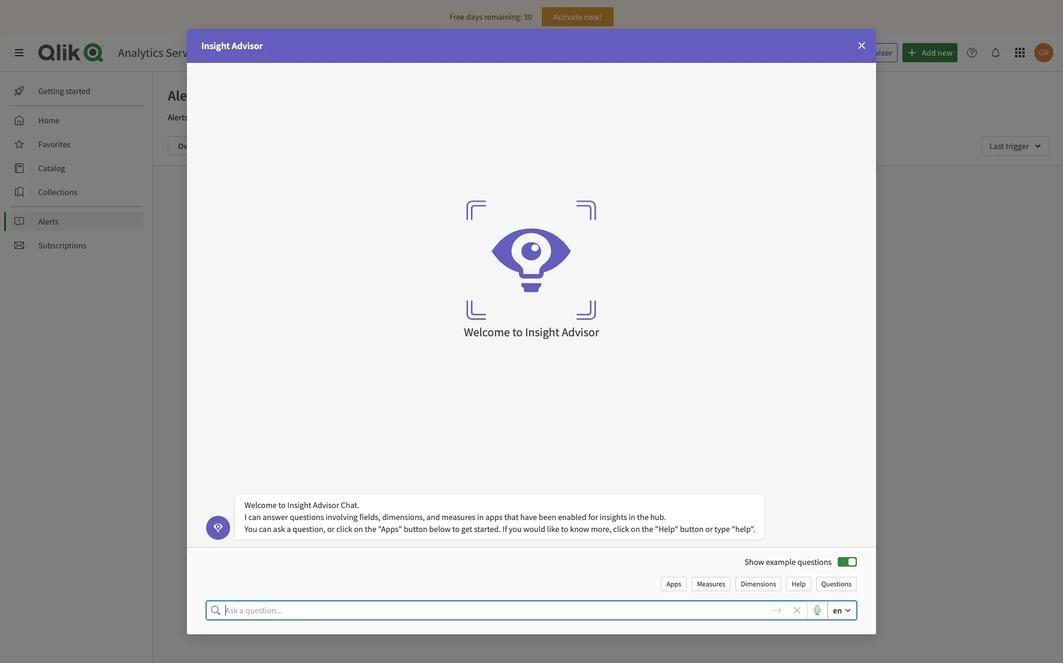 Task type: vqa. For each thing, say whether or not it's contained in the screenshot.
tags.
no



Task type: describe. For each thing, give the bounding box(es) containing it.
data. inside you do not have any alerts yet create an alert to get notified about important changes in the data. to create an alert, right- click on any chart in your app, and select 'create alert'.
[[590, 301, 608, 312]]

get inside you do not have any alerts yet create an alert to get notified about important changes in the data. to create an alert, right- click on any chart in your app, and select 'create alert'.
[[597, 289, 608, 300]]

type
[[715, 524, 730, 535]]

chat.
[[341, 500, 359, 511]]

2 or from the left
[[705, 524, 713, 535]]

dimensions,
[[382, 512, 425, 523]]

apps
[[667, 580, 681, 589]]

collections
[[38, 187, 77, 198]]

alerts
[[638, 273, 662, 285]]

favorites
[[38, 139, 70, 150]]

have inside the welcome to insight advisor chat. i can answer questions involving fields, dimensions, and measures in apps that have been enabled for insights in the hub. you can ask a question, or click on the "apps" button below to get started. if you would like to know more, click on the "help" button or type "help".
[[520, 512, 537, 523]]

30
[[524, 11, 532, 22]]

you do not have any alerts yet create an alert to get notified about important changes in the data. to create an alert, right- click on any chart in your app, and select 'create alert'.
[[535, 273, 696, 336]]

alerts inside navigation pane element
[[38, 216, 58, 227]]

create
[[535, 289, 557, 300]]

collections link
[[10, 183, 144, 202]]

and inside you do not have any alerts yet create an alert to get notified about important changes in the data. to create an alert, right- click on any chart in your app, and select 'create alert'.
[[651, 313, 664, 324]]

measures link
[[692, 577, 731, 592]]

1 vertical spatial can
[[259, 524, 272, 535]]

days
[[466, 11, 483, 22]]

enabled
[[558, 512, 587, 523]]

click inside you do not have any alerts yet create an alert to get notified about important changes in the data. to create an alert, right- click on any chart in your app, and select 'create alert'.
[[545, 313, 561, 324]]

analytics
[[118, 45, 163, 60]]

i
[[244, 512, 247, 523]]

alert
[[570, 289, 586, 300]]

Ask a question... text field
[[225, 601, 762, 621]]

know
[[570, 524, 589, 535]]

advisor inside the welcome to insight advisor chat. i can answer questions involving fields, dimensions, and measures in apps that have been enabled for insights in the hub. you can ask a question, or click on the "apps" button below to get started. if you would like to know more, click on the "help" button or type "help".
[[313, 500, 339, 511]]

1 vertical spatial questions
[[797, 557, 832, 568]]

get inside the welcome to insight advisor chat. i can answer questions involving fields, dimensions, and measures in apps that have been enabled for insights in the hub. you can ask a question, or click on the "apps" button below to get started. if you would like to know more, click on the "help" button or type "help".
[[461, 524, 472, 535]]

welcome for welcome to insight advisor
[[464, 325, 510, 340]]

0 horizontal spatial important
[[280, 112, 316, 123]]

last trigger image
[[982, 137, 1049, 156]]

getting started link
[[10, 81, 144, 101]]

1 or from the left
[[327, 524, 335, 535]]

the left hub.
[[637, 512, 649, 523]]

a
[[287, 524, 291, 535]]

2 horizontal spatial click
[[613, 524, 629, 535]]

alert,
[[654, 301, 672, 312]]

about
[[638, 289, 659, 300]]

0 horizontal spatial an
[[559, 289, 568, 300]]

involving
[[326, 512, 358, 523]]

free days remaining: 30
[[449, 11, 532, 22]]

welcome to insight advisor chat. i can answer questions involving fields, dimensions, and measures in apps that have been enabled for insights in the hub. you can ask a question, or click on the "apps" button below to get started. if you would like to know more, click on the "help" button or type "help".
[[244, 500, 755, 535]]

apps
[[485, 512, 503, 523]]

started
[[66, 86, 90, 96]]

"apps"
[[378, 524, 402, 535]]

0 horizontal spatial changes
[[317, 112, 346, 123]]

on inside you do not have any alerts yet create an alert to get notified about important changes in the data. to create an alert, right- click on any chart in your app, and select 'create alert'.
[[562, 313, 571, 324]]

chat shortcuts list
[[656, 577, 857, 592]]

activate
[[553, 11, 582, 22]]

if
[[502, 524, 507, 535]]

0 vertical spatial your
[[356, 112, 372, 123]]

would
[[523, 524, 545, 535]]

yet
[[664, 273, 677, 285]]

now!
[[584, 11, 602, 22]]

dimensions link
[[735, 577, 782, 592]]

the inside you do not have any alerts yet create an alert to get notified about important changes in the data. to create an alert, right- click on any chart in your app, and select 'create alert'.
[[577, 301, 589, 312]]

ask
[[273, 524, 285, 535]]

create
[[620, 301, 642, 312]]

remaining:
[[484, 11, 522, 22]]

dimensions
[[741, 580, 776, 589]]

activate now! link
[[542, 7, 614, 26]]

"help"
[[655, 524, 678, 535]]

ask
[[824, 47, 837, 58]]

select
[[666, 313, 686, 324]]

chart
[[587, 313, 606, 324]]

home link
[[10, 111, 144, 130]]

insights
[[600, 512, 627, 523]]

home
[[38, 115, 59, 126]]

fields,
[[359, 512, 380, 523]]

example
[[766, 557, 796, 568]]

right-
[[674, 301, 693, 312]]

getting started
[[38, 86, 90, 96]]

show
[[745, 557, 764, 568]]

and inside the welcome to insight advisor chat. i can answer questions involving fields, dimensions, and measures in apps that have been enabled for insights in the hub. you can ask a question, or click on the "apps" button below to get started. if you would like to know more, click on the "help" button or type "help".
[[427, 512, 440, 523]]

filters region
[[153, 127, 1063, 165]]

measures
[[442, 512, 475, 523]]

ask insight advisor button
[[804, 43, 898, 62]]

services
[[166, 45, 207, 60]]

0 vertical spatial any
[[621, 273, 636, 285]]

en button
[[828, 602, 857, 621]]

to inside you do not have any alerts yet create an alert to get notified about important changes in the data. to create an alert, right- click on any chart in your app, and select 'create alert'.
[[588, 289, 595, 300]]

help
[[792, 580, 806, 589]]

you inside the welcome to insight advisor chat. i can answer questions involving fields, dimensions, and measures in apps that have been enabled for insights in the hub. you can ask a question, or click on the "apps" button below to get started. if you would like to know more, click on the "help" button or type "help".
[[509, 524, 522, 535]]

you inside the welcome to insight advisor chat. i can answer questions involving fields, dimensions, and measures in apps that have been enabled for insights in the hub. you can ask a question, or click on the "apps" button below to get started. if you would like to know more, click on the "help" button or type "help".
[[244, 524, 257, 535]]

subscriptions link
[[10, 236, 144, 255]]

more,
[[591, 524, 612, 535]]

activate now!
[[553, 11, 602, 22]]

do
[[571, 273, 582, 285]]

insight advisor dialog
[[187, 29, 876, 635]]

ask insight advisor
[[824, 47, 892, 58]]

alerts notify you when there are important changes in your data.
[[168, 112, 392, 123]]

insight advisor
[[201, 39, 263, 51]]

catalog link
[[10, 159, 144, 178]]



Task type: locate. For each thing, give the bounding box(es) containing it.
questions inside the welcome to insight advisor chat. i can answer questions involving fields, dimensions, and measures in apps that have been enabled for insights in the hub. you can ask a question, or click on the "apps" button below to get started. if you would like to know more, click on the "help" button or type "help".
[[290, 512, 324, 523]]

or left type
[[705, 524, 713, 535]]

0 horizontal spatial have
[[520, 512, 537, 523]]

changes right are
[[317, 112, 346, 123]]

insight inside the welcome to insight advisor chat. i can answer questions involving fields, dimensions, and measures in apps that have been enabled for insights in the hub. you can ask a question, or click on the "apps" button below to get started. if you would like to know more, click on the "help" button or type "help".
[[287, 500, 311, 511]]

been
[[539, 512, 556, 523]]

like
[[547, 524, 559, 535]]

1 horizontal spatial questions
[[797, 557, 832, 568]]

have inside you do not have any alerts yet create an alert to get notified about important changes in the data. to create an alert, right- click on any chart in your app, and select 'create alert'.
[[600, 273, 619, 285]]

get down not
[[597, 289, 608, 300]]

button right "help"
[[680, 524, 704, 535]]

click down insights on the right of the page
[[613, 524, 629, 535]]

get down measures
[[461, 524, 472, 535]]

question,
[[293, 524, 326, 535]]

1 horizontal spatial changes
[[538, 301, 567, 312]]

questions
[[821, 580, 852, 589]]

click down create
[[545, 313, 561, 324]]

click down the involving
[[336, 524, 352, 535]]

"help".
[[732, 524, 755, 535]]

important inside you do not have any alerts yet create an alert to get notified about important changes in the data. to create an alert, right- click on any chart in your app, and select 'create alert'.
[[661, 289, 696, 300]]

1 horizontal spatial any
[[621, 273, 636, 285]]

1 vertical spatial any
[[573, 313, 586, 324]]

1 vertical spatial an
[[643, 301, 652, 312]]

can right i
[[248, 512, 261, 523]]

1 horizontal spatial welcome
[[464, 325, 510, 340]]

1 vertical spatial important
[[661, 289, 696, 300]]

or
[[327, 524, 335, 535], [705, 524, 713, 535]]

navigation pane element
[[0, 77, 153, 260]]

1 horizontal spatial button
[[680, 524, 704, 535]]

0 vertical spatial get
[[597, 289, 608, 300]]

on left "help"
[[631, 524, 640, 535]]

have
[[600, 273, 619, 285], [520, 512, 537, 523]]

app,
[[633, 313, 649, 324]]

0 horizontal spatial and
[[427, 512, 440, 523]]

on down alert
[[562, 313, 571, 324]]

0 vertical spatial have
[[600, 273, 619, 285]]

1 vertical spatial get
[[461, 524, 472, 535]]

0 vertical spatial an
[[559, 289, 568, 300]]

close sidebar menu image
[[14, 48, 24, 58]]

catalog
[[38, 163, 65, 174]]

the
[[577, 301, 589, 312], [637, 512, 649, 523], [365, 524, 376, 535], [642, 524, 653, 535]]

questions up help
[[797, 557, 832, 568]]

started.
[[474, 524, 501, 535]]

0 horizontal spatial on
[[354, 524, 363, 535]]

alerts up notify on the top
[[168, 86, 204, 105]]

0 vertical spatial changes
[[317, 112, 346, 123]]

have up would
[[520, 512, 537, 523]]

0 horizontal spatial questions
[[290, 512, 324, 523]]

0 vertical spatial you
[[554, 273, 569, 285]]

welcome inside the welcome to insight advisor chat. i can answer questions involving fields, dimensions, and measures in apps that have been enabled for insights in the hub. you can ask a question, or click on the "apps" button below to get started. if you would like to know more, click on the "help" button or type "help".
[[244, 500, 277, 511]]

0 horizontal spatial or
[[327, 524, 335, 535]]

your
[[356, 112, 372, 123], [616, 313, 632, 324]]

or down the involving
[[327, 524, 335, 535]]

you left do
[[554, 273, 569, 285]]

2 vertical spatial alerts
[[38, 216, 58, 227]]

notify
[[190, 112, 210, 123]]

advisor inside button
[[865, 47, 892, 58]]

getting
[[38, 86, 64, 96]]

'create
[[592, 325, 617, 336]]

0 vertical spatial you
[[211, 112, 224, 123]]

below
[[429, 524, 451, 535]]

alerts left notify on the top
[[168, 112, 188, 123]]

in
[[348, 112, 355, 123], [569, 301, 575, 312], [607, 313, 614, 324], [477, 512, 484, 523], [629, 512, 635, 523]]

changes
[[317, 112, 346, 123], [538, 301, 567, 312]]

favorites link
[[10, 135, 144, 154]]

when
[[226, 112, 245, 123]]

important right are
[[280, 112, 316, 123]]

subscriptions
[[38, 240, 86, 251]]

0 horizontal spatial data.
[[374, 112, 392, 123]]

you inside you do not have any alerts yet create an alert to get notified about important changes in the data. to create an alert, right- click on any chart in your app, and select 'create alert'.
[[554, 273, 569, 285]]

changes inside you do not have any alerts yet create an alert to get notified about important changes in the data. to create an alert, right- click on any chart in your app, and select 'create alert'.
[[538, 301, 567, 312]]

apps link
[[661, 577, 687, 592]]

1 vertical spatial changes
[[538, 301, 567, 312]]

the down fields,
[[365, 524, 376, 535]]

insight inside button
[[839, 47, 864, 58]]

on
[[562, 313, 571, 324], [354, 524, 363, 535], [631, 524, 640, 535]]

measures
[[697, 580, 725, 589]]

1 vertical spatial you
[[509, 524, 522, 535]]

get
[[597, 289, 608, 300], [461, 524, 472, 535]]

en
[[833, 606, 842, 617]]

help link
[[786, 577, 811, 592]]

Search text field
[[607, 43, 797, 63]]

click
[[545, 313, 561, 324], [336, 524, 352, 535], [613, 524, 629, 535]]

any up notified
[[621, 273, 636, 285]]

0 vertical spatial important
[[280, 112, 316, 123]]

for
[[588, 512, 598, 523]]

1 vertical spatial your
[[616, 313, 632, 324]]

there
[[247, 112, 266, 123]]

insight
[[201, 39, 230, 51], [839, 47, 864, 58], [525, 325, 559, 340], [287, 500, 311, 511]]

alerts
[[168, 86, 204, 105], [168, 112, 188, 123], [38, 216, 58, 227]]

can left ask
[[259, 524, 272, 535]]

you right the if
[[509, 524, 522, 535]]

1 vertical spatial welcome
[[244, 500, 277, 511]]

1 horizontal spatial important
[[661, 289, 696, 300]]

0 horizontal spatial button
[[404, 524, 428, 535]]

you
[[211, 112, 224, 123], [509, 524, 522, 535]]

changes down create
[[538, 301, 567, 312]]

0 horizontal spatial welcome
[[244, 500, 277, 511]]

questions up question,
[[290, 512, 324, 523]]

you left when
[[211, 112, 224, 123]]

an left alert
[[559, 289, 568, 300]]

1 horizontal spatial have
[[600, 273, 619, 285]]

important up right- at the top
[[661, 289, 696, 300]]

1 vertical spatial data.
[[590, 301, 608, 312]]

0 vertical spatial questions
[[290, 512, 324, 523]]

1 horizontal spatial and
[[651, 313, 664, 324]]

an
[[559, 289, 568, 300], [643, 301, 652, 312]]

0 vertical spatial data.
[[374, 112, 392, 123]]

1 vertical spatial you
[[244, 524, 257, 535]]

that
[[504, 512, 519, 523]]

0 horizontal spatial click
[[336, 524, 352, 535]]

have right not
[[600, 273, 619, 285]]

alert'.
[[619, 325, 638, 336]]

button down dimensions,
[[404, 524, 428, 535]]

1 vertical spatial have
[[520, 512, 537, 523]]

not
[[584, 273, 598, 285]]

0 horizontal spatial you
[[211, 112, 224, 123]]

notified
[[609, 289, 636, 300]]

alerts link
[[10, 212, 144, 231]]

questions
[[290, 512, 324, 523], [797, 557, 832, 568]]

1 horizontal spatial an
[[643, 301, 652, 312]]

you down i
[[244, 524, 257, 535]]

important
[[280, 112, 316, 123], [661, 289, 696, 300]]

1 horizontal spatial or
[[705, 524, 713, 535]]

can
[[248, 512, 261, 523], [259, 524, 272, 535]]

1 vertical spatial alerts
[[168, 112, 188, 123]]

1 horizontal spatial on
[[562, 313, 571, 324]]

any left chart
[[573, 313, 586, 324]]

your inside you do not have any alerts yet create an alert to get notified about important changes in the data. to create an alert, right- click on any chart in your app, and select 'create alert'.
[[616, 313, 632, 324]]

1 vertical spatial and
[[427, 512, 440, 523]]

analytics services element
[[118, 45, 207, 60]]

free
[[449, 11, 465, 22]]

0 vertical spatial welcome
[[464, 325, 510, 340]]

any
[[621, 273, 636, 285], [573, 313, 586, 324]]

0 vertical spatial and
[[651, 313, 664, 324]]

an down about
[[643, 301, 652, 312]]

button
[[404, 524, 428, 535], [680, 524, 704, 535]]

show example questions
[[745, 557, 832, 568]]

1 horizontal spatial data.
[[590, 301, 608, 312]]

and
[[651, 313, 664, 324], [427, 512, 440, 523]]

answer
[[263, 512, 288, 523]]

0 horizontal spatial your
[[356, 112, 372, 123]]

analytics services
[[118, 45, 207, 60]]

1 horizontal spatial you
[[509, 524, 522, 535]]

1 horizontal spatial you
[[554, 273, 569, 285]]

0 vertical spatial alerts
[[168, 86, 204, 105]]

to
[[610, 301, 618, 312]]

the down alert
[[577, 301, 589, 312]]

0 horizontal spatial get
[[461, 524, 472, 535]]

you
[[554, 273, 569, 285], [244, 524, 257, 535]]

questions link
[[816, 577, 857, 592]]

are
[[267, 112, 279, 123]]

2 button from the left
[[680, 524, 704, 535]]

and down alert,
[[651, 313, 664, 324]]

on down fields,
[[354, 524, 363, 535]]

alerts up subscriptions
[[38, 216, 58, 227]]

2 horizontal spatial on
[[631, 524, 640, 535]]

welcome for welcome to insight advisor chat. i can answer questions involving fields, dimensions, and measures in apps that have been enabled for insights in the hub. you can ask a question, or click on the "apps" button below to get started. if you would like to know more, click on the "help" button or type "help".
[[244, 500, 277, 511]]

welcome to insight advisor
[[464, 325, 599, 340]]

and up below
[[427, 512, 440, 523]]

0 vertical spatial can
[[248, 512, 261, 523]]

the down hub.
[[642, 524, 653, 535]]

data.
[[374, 112, 392, 123], [590, 301, 608, 312]]

0 horizontal spatial you
[[244, 524, 257, 535]]

0 horizontal spatial any
[[573, 313, 586, 324]]

1 horizontal spatial get
[[597, 289, 608, 300]]

hub.
[[650, 512, 666, 523]]

1 button from the left
[[404, 524, 428, 535]]

1 horizontal spatial your
[[616, 313, 632, 324]]

1 horizontal spatial click
[[545, 313, 561, 324]]



